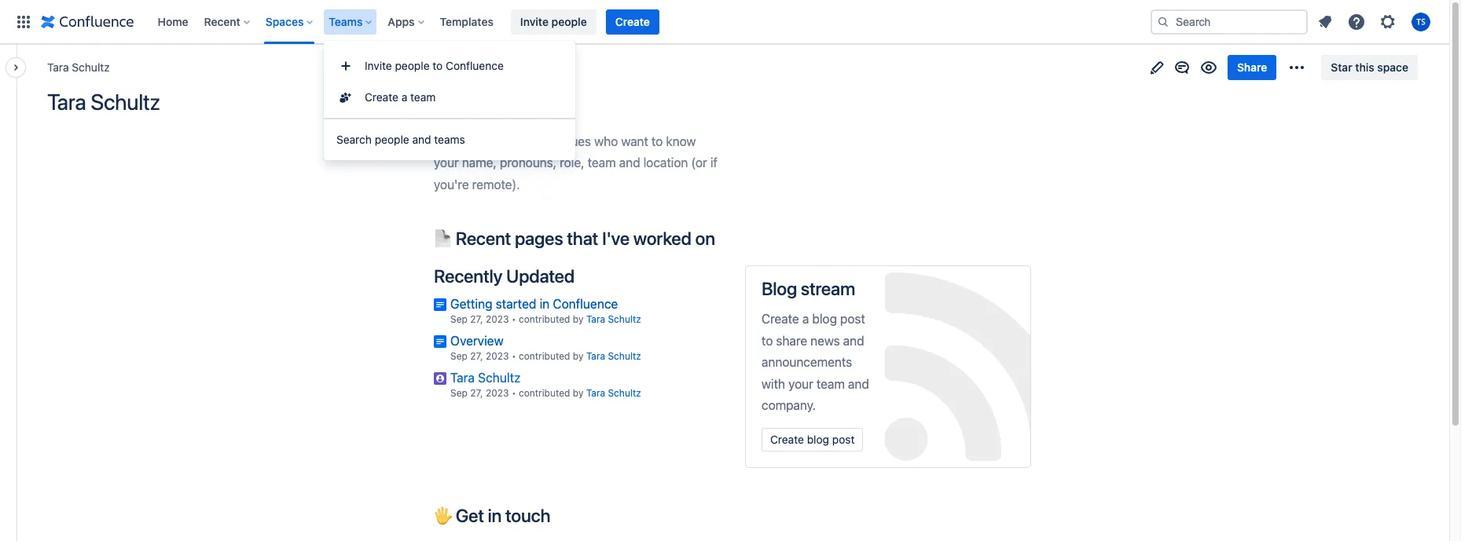 Task type: vqa. For each thing, say whether or not it's contained in the screenshot.
customer
no



Task type: locate. For each thing, give the bounding box(es) containing it.
2 vertical spatial contributed
[[519, 388, 571, 400]]

0 horizontal spatial in
[[488, 505, 502, 527]]

share
[[777, 334, 808, 348]]

contributed up tara schultz sep 27, 2023 • contributed by tara schultz
[[519, 351, 571, 363]]

1 vertical spatial recent
[[456, 228, 511, 250]]

• down overview sep 27, 2023 • contributed by tara schultz
[[512, 388, 516, 400]]

2 27, from the top
[[470, 351, 483, 363]]

invite right 'templates' on the top of page
[[521, 15, 549, 28]]

0 vertical spatial recent
[[204, 15, 241, 28]]

2 contributed from the top
[[519, 351, 571, 363]]

in right get
[[488, 505, 502, 527]]

touch
[[506, 505, 551, 527]]

confluence for to
[[446, 59, 504, 72]]

getting started in confluence link
[[451, 298, 618, 312]]

know
[[666, 134, 696, 149]]

blog
[[813, 312, 837, 327], [807, 434, 830, 447]]

people inside global element
[[552, 15, 587, 28]]

1 vertical spatial in
[[488, 505, 502, 527]]

colleagues
[[531, 134, 591, 149]]

people left "create" link
[[552, 15, 587, 28]]

2 vertical spatial sep
[[451, 388, 468, 400]]

🖐
[[434, 505, 452, 527]]

people inside button
[[395, 59, 430, 72]]

to up the create a team button
[[433, 59, 443, 72]]

pages
[[515, 228, 563, 250]]

get
[[456, 505, 484, 527]]

post inside button
[[833, 434, 855, 447]]

1 horizontal spatial in
[[540, 298, 550, 312]]

confluence inside button
[[446, 59, 504, 72]]

1 vertical spatial confluence
[[553, 298, 618, 312]]

templates
[[440, 15, 494, 28]]

with
[[762, 377, 786, 391]]

2 vertical spatial team
[[817, 377, 845, 391]]

0 horizontal spatial recent
[[204, 15, 241, 28]]

2 vertical spatial •
[[512, 388, 516, 400]]

and left say
[[412, 133, 431, 146]]

expand sidebar image
[[0, 52, 35, 83]]

to inside the create a blog post to share news and announcements with your team and company.
[[762, 334, 773, 348]]

invite people to confluence image
[[337, 57, 355, 75]]

to left share
[[762, 334, 773, 348]]

and inside say hello to your colleagues who want to know your name, pronouns, role, team and location (or if you're remote).
[[619, 156, 641, 170]]

confluence image
[[41, 12, 134, 31], [41, 12, 134, 31]]

2 sep from the top
[[451, 351, 468, 363]]

1 vertical spatial post
[[833, 434, 855, 447]]

1 horizontal spatial your
[[503, 134, 527, 149]]

team down who
[[588, 156, 616, 170]]

sep inside getting started in confluence sep 27, 2023 • contributed by tara schultz
[[451, 314, 468, 326]]

2 • from the top
[[512, 351, 516, 363]]

search
[[337, 133, 372, 146]]

contributed down overview sep 27, 2023 • contributed by tara schultz
[[519, 388, 571, 400]]

confluence up the create a team button
[[446, 59, 504, 72]]

3 sep from the top
[[451, 388, 468, 400]]

1 vertical spatial •
[[512, 351, 516, 363]]

by down overview sep 27, 2023 • contributed by tara schultz
[[573, 388, 584, 400]]

1 vertical spatial contributed
[[519, 351, 571, 363]]

1 • from the top
[[512, 314, 516, 326]]

started
[[496, 298, 537, 312]]

0 vertical spatial a
[[402, 90, 408, 104]]

recently updated
[[434, 266, 575, 287]]

team down invite people to confluence
[[411, 90, 436, 104]]

and down announcements
[[849, 377, 870, 391]]

a
[[402, 90, 408, 104], [803, 312, 809, 327]]

2 vertical spatial your
[[789, 377, 814, 391]]

blog down company.
[[807, 434, 830, 447]]

0 vertical spatial by
[[573, 314, 584, 326]]

confluence down updated
[[553, 298, 618, 312]]

0 horizontal spatial your
[[434, 156, 459, 170]]

copy image
[[549, 506, 568, 525]]

a inside the create a blog post to share news and announcements with your team and company.
[[803, 312, 809, 327]]

2 vertical spatial 27,
[[470, 388, 483, 400]]

blog inside the create a blog post to share news and announcements with your team and company.
[[813, 312, 837, 327]]

27, inside getting started in confluence sep 27, 2023 • contributed by tara schultz
[[470, 314, 483, 326]]

banner
[[0, 0, 1450, 44]]

1 vertical spatial 2023
[[486, 351, 509, 363]]

your down announcements
[[789, 377, 814, 391]]

27,
[[470, 314, 483, 326], [470, 351, 483, 363], [470, 388, 483, 400]]

1 vertical spatial your
[[434, 156, 459, 170]]

📄 recent pages that i've worked on
[[434, 228, 715, 250]]

3 27, from the top
[[470, 388, 483, 400]]

appswitcher icon image
[[14, 12, 33, 31]]

1 vertical spatial a
[[803, 312, 809, 327]]

templates link
[[435, 9, 498, 34]]

0 vertical spatial team
[[411, 90, 436, 104]]

1 vertical spatial team
[[588, 156, 616, 170]]

0 vertical spatial contributed
[[519, 314, 571, 326]]

recent up recently
[[456, 228, 511, 250]]

search people and teams
[[337, 133, 465, 146]]

sep down getting
[[451, 314, 468, 326]]

recently
[[434, 266, 503, 287]]

a up search people and teams at the top left of page
[[402, 90, 408, 104]]

schultz
[[72, 61, 110, 74], [91, 89, 160, 115], [608, 314, 642, 326], [608, 351, 642, 363], [478, 371, 521, 386], [608, 388, 642, 400]]

0 horizontal spatial confluence
[[446, 59, 504, 72]]

by inside overview sep 27, 2023 • contributed by tara schultz
[[573, 351, 584, 363]]

stream
[[801, 278, 856, 300]]

0 horizontal spatial team
[[411, 90, 436, 104]]

banner containing home
[[0, 0, 1450, 44]]

tara schultz
[[47, 61, 110, 74], [47, 89, 160, 115]]

in
[[540, 298, 550, 312], [488, 505, 502, 527]]

tara schultz link
[[47, 60, 110, 75], [587, 314, 642, 326], [587, 351, 642, 363], [451, 371, 521, 386], [587, 388, 642, 400]]

a for blog
[[803, 312, 809, 327]]

and inside button
[[412, 133, 431, 146]]

confluence inside getting started in confluence sep 27, 2023 • contributed by tara schultz
[[553, 298, 618, 312]]

3 2023 from the top
[[486, 388, 509, 400]]

sep inside overview sep 27, 2023 • contributed by tara schultz
[[451, 351, 468, 363]]

people right the search
[[375, 133, 410, 146]]

people
[[552, 15, 587, 28], [395, 59, 430, 72], [375, 133, 410, 146]]

0 vertical spatial post
[[841, 312, 866, 327]]

edit this page image
[[1148, 58, 1167, 77]]

1 vertical spatial blog
[[807, 434, 830, 447]]

1 tara schultz from the top
[[47, 61, 110, 74]]

search image
[[1158, 15, 1170, 28]]

3 by from the top
[[573, 388, 584, 400]]

1 horizontal spatial team
[[588, 156, 616, 170]]

27, inside overview sep 27, 2023 • contributed by tara schultz
[[470, 351, 483, 363]]

create inside the create a blog post to share news and announcements with your team and company.
[[762, 312, 800, 327]]

0 vertical spatial your
[[503, 134, 527, 149]]

1 horizontal spatial a
[[803, 312, 809, 327]]

your down say
[[434, 156, 459, 170]]

0 vertical spatial invite
[[521, 15, 549, 28]]

•
[[512, 314, 516, 326], [512, 351, 516, 363], [512, 388, 516, 400]]

start watching image
[[1200, 58, 1219, 77]]

1 27, from the top
[[470, 314, 483, 326]]

search people and teams button
[[324, 124, 576, 156]]

(or
[[692, 156, 708, 170]]

Search field
[[1151, 9, 1309, 34]]

1 vertical spatial sep
[[451, 351, 468, 363]]

confluence
[[446, 59, 504, 72], [553, 298, 618, 312]]

that
[[567, 228, 599, 250]]

2023 inside overview sep 27, 2023 • contributed by tara schultz
[[486, 351, 509, 363]]

• inside tara schultz sep 27, 2023 • contributed by tara schultz
[[512, 388, 516, 400]]

getting
[[451, 298, 493, 312]]

tara inside getting started in confluence sep 27, 2023 • contributed by tara schultz
[[587, 314, 606, 326]]

1 contributed from the top
[[519, 314, 571, 326]]

group
[[324, 46, 576, 118]]

in for started
[[540, 298, 550, 312]]

27, down getting
[[470, 314, 483, 326]]

in down updated
[[540, 298, 550, 312]]

0 vertical spatial people
[[552, 15, 587, 28]]

invite people button
[[511, 9, 597, 34]]

settings icon image
[[1379, 12, 1398, 31]]

people up create a team
[[395, 59, 430, 72]]

tara schultz link for overview
[[587, 351, 642, 363]]

1 vertical spatial tara schultz
[[47, 89, 160, 115]]

1 vertical spatial by
[[573, 351, 584, 363]]

2 vertical spatial people
[[375, 133, 410, 146]]

0 vertical spatial 27,
[[470, 314, 483, 326]]

2 vertical spatial 2023
[[486, 388, 509, 400]]

i've
[[602, 228, 630, 250]]

by up overview sep 27, 2023 • contributed by tara schultz
[[573, 314, 584, 326]]

1 vertical spatial 27,
[[470, 351, 483, 363]]

0 vertical spatial blog
[[813, 312, 837, 327]]

3 contributed from the top
[[519, 388, 571, 400]]

and down want
[[619, 156, 641, 170]]

recent right home
[[204, 15, 241, 28]]

name,
[[462, 156, 497, 170]]

sep down overview link
[[451, 351, 468, 363]]

0 vertical spatial in
[[540, 298, 550, 312]]

blog
[[762, 278, 797, 300]]

sep
[[451, 314, 468, 326], [451, 351, 468, 363], [451, 388, 468, 400]]

to inside button
[[433, 59, 443, 72]]

1 2023 from the top
[[486, 314, 509, 326]]

sep down overview
[[451, 388, 468, 400]]

create
[[616, 15, 650, 28], [365, 90, 399, 104], [762, 312, 800, 327], [771, 434, 804, 447]]

your profile and preferences image
[[1412, 12, 1431, 31]]

1 by from the top
[[573, 314, 584, 326]]

3 • from the top
[[512, 388, 516, 400]]

0 vertical spatial confluence
[[446, 59, 504, 72]]

0 horizontal spatial invite
[[365, 59, 392, 72]]

create inside global element
[[616, 15, 650, 28]]

27, down overview link
[[470, 351, 483, 363]]

1 vertical spatial people
[[395, 59, 430, 72]]

by
[[573, 314, 584, 326], [573, 351, 584, 363], [573, 388, 584, 400]]

invite inside invite people to confluence button
[[365, 59, 392, 72]]

0 vertical spatial sep
[[451, 314, 468, 326]]

recent
[[204, 15, 241, 28], [456, 228, 511, 250]]

on
[[696, 228, 715, 250]]

2023 inside tara schultz sep 27, 2023 • contributed by tara schultz
[[486, 388, 509, 400]]

to
[[433, 59, 443, 72], [488, 134, 499, 149], [652, 134, 663, 149], [762, 334, 773, 348]]

a inside button
[[402, 90, 408, 104]]

create for create blog post
[[771, 434, 804, 447]]

2 horizontal spatial team
[[817, 377, 845, 391]]

• down started
[[512, 314, 516, 326]]

team inside the create a blog post to share news and announcements with your team and company.
[[817, 377, 845, 391]]

1 vertical spatial invite
[[365, 59, 392, 72]]

overview sep 27, 2023 • contributed by tara schultz
[[451, 334, 642, 363]]

0 vertical spatial 2023
[[486, 314, 509, 326]]

your up pronouns, in the left of the page
[[503, 134, 527, 149]]

your inside the create a blog post to share news and announcements with your team and company.
[[789, 377, 814, 391]]

share button
[[1228, 55, 1277, 80]]

invite inside invite people button
[[521, 15, 549, 28]]

to right want
[[652, 134, 663, 149]]

post
[[841, 312, 866, 327], [833, 434, 855, 447]]

invite
[[521, 15, 549, 28], [365, 59, 392, 72]]

invite right invite people to confluence icon
[[365, 59, 392, 72]]

2023 inside getting started in confluence sep 27, 2023 • contributed by tara schultz
[[486, 314, 509, 326]]

• inside getting started in confluence sep 27, 2023 • contributed by tara schultz
[[512, 314, 516, 326]]

0 vertical spatial tara schultz
[[47, 61, 110, 74]]

and
[[412, 133, 431, 146], [619, 156, 641, 170], [844, 334, 865, 348], [849, 377, 870, 391]]

apps
[[388, 15, 415, 28]]

• up tara schultz sep 27, 2023 • contributed by tara schultz
[[512, 351, 516, 363]]

2023
[[486, 314, 509, 326], [486, 351, 509, 363], [486, 388, 509, 400]]

contributed down "getting started in confluence" link
[[519, 314, 571, 326]]

1 horizontal spatial confluence
[[553, 298, 618, 312]]

0 horizontal spatial a
[[402, 90, 408, 104]]

post inside the create a blog post to share news and announcements with your team and company.
[[841, 312, 866, 327]]

people for search people and teams
[[375, 133, 410, 146]]

1 horizontal spatial invite
[[521, 15, 549, 28]]

blog up news
[[813, 312, 837, 327]]

a up share
[[803, 312, 809, 327]]

2 horizontal spatial your
[[789, 377, 814, 391]]

contributed
[[519, 314, 571, 326], [519, 351, 571, 363], [519, 388, 571, 400]]

invite people to confluence button
[[324, 50, 576, 82]]

spaces button
[[261, 9, 320, 34]]

your
[[503, 134, 527, 149], [434, 156, 459, 170], [789, 377, 814, 391]]

apps button
[[383, 9, 431, 34]]

27, down overview
[[470, 388, 483, 400]]

in inside getting started in confluence sep 27, 2023 • contributed by tara schultz
[[540, 298, 550, 312]]

say hello to your colleagues who want to know your name, pronouns, role, team and location (or if you're remote).
[[434, 134, 721, 192]]

2 tara schultz from the top
[[47, 89, 160, 115]]

role,
[[560, 156, 585, 170]]

2 2023 from the top
[[486, 351, 509, 363]]

blog inside button
[[807, 434, 830, 447]]

2 vertical spatial by
[[573, 388, 584, 400]]

if
[[711, 156, 718, 170]]

1 sep from the top
[[451, 314, 468, 326]]

2 by from the top
[[573, 351, 584, 363]]

team down announcements
[[817, 377, 845, 391]]

tara schultz link for getting started in confluence
[[587, 314, 642, 326]]

tara
[[47, 61, 69, 74], [47, 89, 86, 115], [587, 314, 606, 326], [587, 351, 606, 363], [451, 371, 475, 386], [587, 388, 606, 400]]

spaces
[[266, 15, 304, 28]]

by up tara schultz sep 27, 2023 • contributed by tara schultz
[[573, 351, 584, 363]]

0 vertical spatial •
[[512, 314, 516, 326]]

a for team
[[402, 90, 408, 104]]

team
[[411, 90, 436, 104], [588, 156, 616, 170], [817, 377, 845, 391]]

announcements
[[762, 356, 852, 370]]



Task type: describe. For each thing, give the bounding box(es) containing it.
teams
[[329, 15, 363, 28]]

worked
[[634, 228, 692, 250]]

blog stream
[[762, 278, 856, 300]]

more actions image
[[1288, 58, 1307, 77]]

tara schultz link for tara schultz
[[587, 388, 642, 400]]

invite for invite people to confluence
[[365, 59, 392, 72]]

in for get
[[488, 505, 502, 527]]

news
[[811, 334, 840, 348]]

tara schultz sep 27, 2023 • contributed by tara schultz
[[451, 371, 642, 400]]

tara inside overview sep 27, 2023 • contributed by tara schultz
[[587, 351, 606, 363]]

want
[[621, 134, 649, 149]]

recent inside popup button
[[204, 15, 241, 28]]

teams button
[[324, 9, 379, 34]]

create link
[[606, 9, 660, 34]]

company.
[[762, 399, 816, 413]]

contributed inside overview sep 27, 2023 • contributed by tara schultz
[[519, 351, 571, 363]]

home link
[[153, 9, 193, 34]]

who
[[595, 134, 618, 149]]

team inside say hello to your colleagues who want to know your name, pronouns, role, team and location (or if you're remote).
[[588, 156, 616, 170]]

confluence for in
[[553, 298, 618, 312]]

create a team button
[[324, 82, 576, 113]]

📄
[[434, 228, 452, 250]]

invite for invite people
[[521, 15, 549, 28]]

you're
[[434, 178, 469, 192]]

group containing invite people to confluence
[[324, 46, 576, 118]]

help icon image
[[1348, 12, 1367, 31]]

overview link
[[451, 334, 504, 349]]

create for create
[[616, 15, 650, 28]]

star this space
[[1332, 61, 1409, 74]]

🖐 get in touch
[[434, 505, 551, 527]]

by inside getting started in confluence sep 27, 2023 • contributed by tara schultz
[[573, 314, 584, 326]]

overview
[[451, 334, 504, 349]]

invite people to confluence
[[365, 59, 504, 72]]

pronouns,
[[500, 156, 557, 170]]

create for create a blog post to share news and announcements with your team and company.
[[762, 312, 800, 327]]

copy image
[[714, 229, 733, 248]]

space
[[1378, 61, 1409, 74]]

create for create a team
[[365, 90, 399, 104]]

create blog post
[[771, 434, 855, 447]]

remote).
[[472, 178, 520, 192]]

this
[[1356, 61, 1375, 74]]

invite people
[[521, 15, 587, 28]]

getting started in confluence sep 27, 2023 • contributed by tara schultz
[[451, 298, 642, 326]]

star
[[1332, 61, 1353, 74]]

updated
[[507, 266, 575, 287]]

• inside overview sep 27, 2023 • contributed by tara schultz
[[512, 351, 516, 363]]

star this space button
[[1322, 55, 1419, 80]]

global element
[[9, 0, 1148, 44]]

1 horizontal spatial recent
[[456, 228, 511, 250]]

by inside tara schultz sep 27, 2023 • contributed by tara schultz
[[573, 388, 584, 400]]

team inside the create a team button
[[411, 90, 436, 104]]

sep inside tara schultz sep 27, 2023 • contributed by tara schultz
[[451, 388, 468, 400]]

create a blog post to share news and announcements with your team and company.
[[762, 312, 870, 413]]

create blog post button
[[762, 429, 864, 453]]

people for invite people
[[552, 15, 587, 28]]

teams
[[434, 133, 465, 146]]

recent button
[[199, 9, 256, 34]]

and right news
[[844, 334, 865, 348]]

home
[[158, 15, 188, 28]]

27, inside tara schultz sep 27, 2023 • contributed by tara schultz
[[470, 388, 483, 400]]

to right hello
[[488, 134, 499, 149]]

create a team
[[365, 90, 436, 104]]

share
[[1238, 61, 1268, 74]]

notification icon image
[[1316, 12, 1335, 31]]

contributed inside getting started in confluence sep 27, 2023 • contributed by tara schultz
[[519, 314, 571, 326]]

hello
[[458, 134, 485, 149]]

say
[[434, 134, 455, 149]]

schultz inside getting started in confluence sep 27, 2023 • contributed by tara schultz
[[608, 314, 642, 326]]

people for invite people to confluence
[[395, 59, 430, 72]]

schultz inside overview sep 27, 2023 • contributed by tara schultz
[[608, 351, 642, 363]]

location
[[644, 156, 688, 170]]

contributed inside tara schultz sep 27, 2023 • contributed by tara schultz
[[519, 388, 571, 400]]



